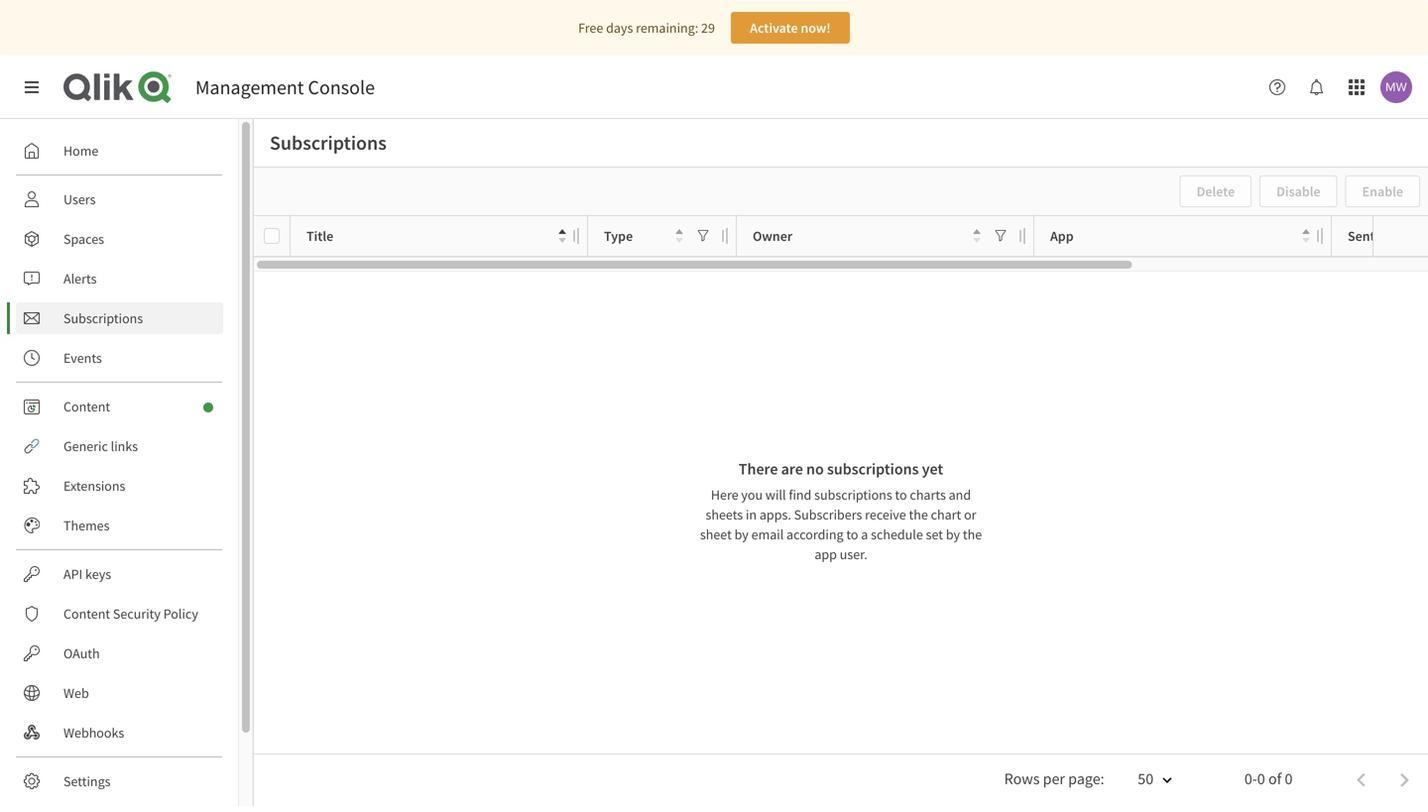 Task type: vqa. For each thing, say whether or not it's contained in the screenshot.
Content
yes



Task type: locate. For each thing, give the bounding box(es) containing it.
settings link
[[16, 766, 223, 798]]

the down or
[[963, 526, 982, 544]]

themes link
[[16, 510, 223, 542]]

links
[[111, 437, 138, 455]]

0 left the of
[[1258, 769, 1266, 789]]

by right the set
[[946, 526, 960, 544]]

extensions link
[[16, 470, 223, 502]]

content for content
[[63, 398, 110, 416]]

according
[[787, 526, 844, 544]]

2 by from the left
[[946, 526, 960, 544]]

by down in
[[735, 526, 749, 544]]

subscriptions up subscribers
[[815, 486, 893, 504]]

days
[[606, 19, 633, 37]]

and
[[949, 486, 971, 504]]

management console element
[[195, 75, 375, 100]]

subscriptions up events link
[[63, 310, 143, 327]]

1 horizontal spatial to
[[895, 486, 907, 504]]

0 right the of
[[1285, 769, 1293, 789]]

0
[[1258, 769, 1266, 789], [1285, 769, 1293, 789]]

api keys
[[63, 565, 111, 583]]

50 button
[[1114, 763, 1186, 798]]

web link
[[16, 678, 223, 709]]

apps.
[[760, 506, 791, 524]]

subscriptions
[[827, 459, 919, 479], [815, 486, 893, 504]]

remaining:
[[636, 19, 699, 37]]

1 vertical spatial the
[[963, 526, 982, 544]]

1 vertical spatial to
[[847, 526, 859, 544]]

1 content from the top
[[63, 398, 110, 416]]

0 horizontal spatial 0
[[1258, 769, 1266, 789]]

subscriptions
[[270, 130, 387, 155], [63, 310, 143, 327]]

there are no subscriptions yet here you will find subscriptions to charts and sheets in apps. subscribers receive the chart or sheet by email according to a schedule set by the app user.
[[700, 459, 982, 563]]

page:
[[1069, 769, 1105, 789]]

to up receive
[[895, 486, 907, 504]]

1 horizontal spatial 0
[[1285, 769, 1293, 789]]

users
[[63, 190, 96, 208]]

0 horizontal spatial subscriptions
[[63, 310, 143, 327]]

1 horizontal spatial by
[[946, 526, 960, 544]]

new connector image
[[203, 403, 213, 413]]

home
[[63, 142, 98, 160]]

subscriptions up receive
[[827, 459, 919, 479]]

security
[[113, 605, 161, 623]]

app
[[815, 546, 837, 563]]

owner button
[[753, 223, 981, 250]]

of
[[1269, 769, 1282, 789]]

events link
[[16, 342, 223, 374]]

navigation pane element
[[0, 127, 238, 807]]

spaces
[[63, 230, 104, 248]]

web
[[63, 685, 89, 702]]

generic links link
[[16, 431, 223, 462]]

rows
[[1005, 769, 1040, 789]]

activate
[[750, 19, 798, 37]]

0-
[[1245, 769, 1258, 789]]

generic
[[63, 437, 108, 455]]

yet
[[922, 459, 944, 479]]

content security policy
[[63, 605, 198, 623]]

to left 'a'
[[847, 526, 859, 544]]

or
[[964, 506, 977, 524]]

schedule
[[871, 526, 923, 544]]

now!
[[801, 19, 831, 37]]

to
[[895, 486, 907, 504], [847, 526, 859, 544]]

0 horizontal spatial by
[[735, 526, 749, 544]]

the
[[909, 506, 928, 524], [963, 526, 982, 544]]

0 vertical spatial the
[[909, 506, 928, 524]]

content down api keys
[[63, 605, 110, 623]]

title button
[[307, 223, 566, 250]]

by
[[735, 526, 749, 544], [946, 526, 960, 544]]

content
[[63, 398, 110, 416], [63, 605, 110, 623]]

2 content from the top
[[63, 605, 110, 623]]

sent
[[1348, 227, 1376, 245]]

users link
[[16, 184, 223, 215]]

0-0 of 0
[[1245, 769, 1293, 789]]

oauth
[[63, 645, 100, 663]]

1 horizontal spatial subscriptions
[[270, 130, 387, 155]]

console
[[308, 75, 375, 100]]

app
[[1051, 227, 1074, 245]]

subscriptions down console
[[270, 130, 387, 155]]

webhooks
[[63, 724, 124, 742]]

0 horizontal spatial to
[[847, 526, 859, 544]]

subscribers
[[794, 506, 862, 524]]

the down charts
[[909, 506, 928, 524]]

generic links
[[63, 437, 138, 455]]

sheets
[[706, 506, 743, 524]]

alerts link
[[16, 263, 223, 295]]

0 vertical spatial content
[[63, 398, 110, 416]]

1 vertical spatial subscriptions
[[63, 310, 143, 327]]

content up generic
[[63, 398, 110, 416]]

1 vertical spatial content
[[63, 605, 110, 623]]

content security policy link
[[16, 598, 223, 630]]



Task type: describe. For each thing, give the bounding box(es) containing it.
activate now!
[[750, 19, 831, 37]]

policy
[[163, 605, 198, 623]]

events
[[63, 349, 102, 367]]

keys
[[85, 565, 111, 583]]

will
[[766, 486, 786, 504]]

1 0 from the left
[[1258, 769, 1266, 789]]

user.
[[840, 546, 868, 563]]

0 vertical spatial to
[[895, 486, 907, 504]]

free
[[578, 19, 603, 37]]

activate now! link
[[731, 12, 850, 44]]

subscriptions inside subscriptions link
[[63, 310, 143, 327]]

free days remaining: 29
[[578, 19, 715, 37]]

0 vertical spatial subscriptions
[[270, 130, 387, 155]]

api
[[63, 565, 83, 583]]

maria williams image
[[1381, 71, 1413, 103]]

0 horizontal spatial the
[[909, 506, 928, 524]]

alerts
[[63, 270, 97, 288]]

in
[[746, 506, 757, 524]]

owner
[[753, 227, 793, 245]]

chart
[[931, 506, 962, 524]]

sheet
[[700, 526, 732, 544]]

management
[[195, 75, 304, 100]]

subscriptions link
[[16, 303, 223, 334]]

home link
[[16, 135, 223, 167]]

find
[[789, 486, 812, 504]]

email
[[752, 526, 784, 544]]

rows per page:
[[1005, 769, 1105, 789]]

1 vertical spatial subscriptions
[[815, 486, 893, 504]]

content for content security policy
[[63, 605, 110, 623]]

management console
[[195, 75, 375, 100]]

per
[[1043, 769, 1065, 789]]

here
[[711, 486, 739, 504]]

sent button
[[1348, 223, 1429, 250]]

receive
[[865, 506, 906, 524]]

29
[[701, 19, 715, 37]]

type button
[[604, 223, 684, 250]]

app button
[[1051, 223, 1310, 250]]

settings
[[63, 773, 111, 791]]

you
[[741, 486, 763, 504]]

1 horizontal spatial the
[[963, 526, 982, 544]]

charts
[[910, 486, 946, 504]]

1 by from the left
[[735, 526, 749, 544]]

0 vertical spatial subscriptions
[[827, 459, 919, 479]]

2 0 from the left
[[1285, 769, 1293, 789]]

type
[[604, 227, 633, 245]]

set
[[926, 526, 943, 544]]

a
[[861, 526, 868, 544]]

themes
[[63, 517, 110, 535]]

content link
[[16, 391, 223, 423]]

50
[[1138, 769, 1154, 789]]

title
[[307, 227, 334, 245]]

api keys link
[[16, 559, 223, 590]]

close sidebar menu image
[[24, 79, 40, 95]]

there
[[739, 459, 778, 479]]

spaces link
[[16, 223, 223, 255]]

extensions
[[63, 477, 125, 495]]

webhooks link
[[16, 717, 223, 749]]

are
[[781, 459, 803, 479]]

oauth link
[[16, 638, 223, 670]]

no
[[807, 459, 824, 479]]



